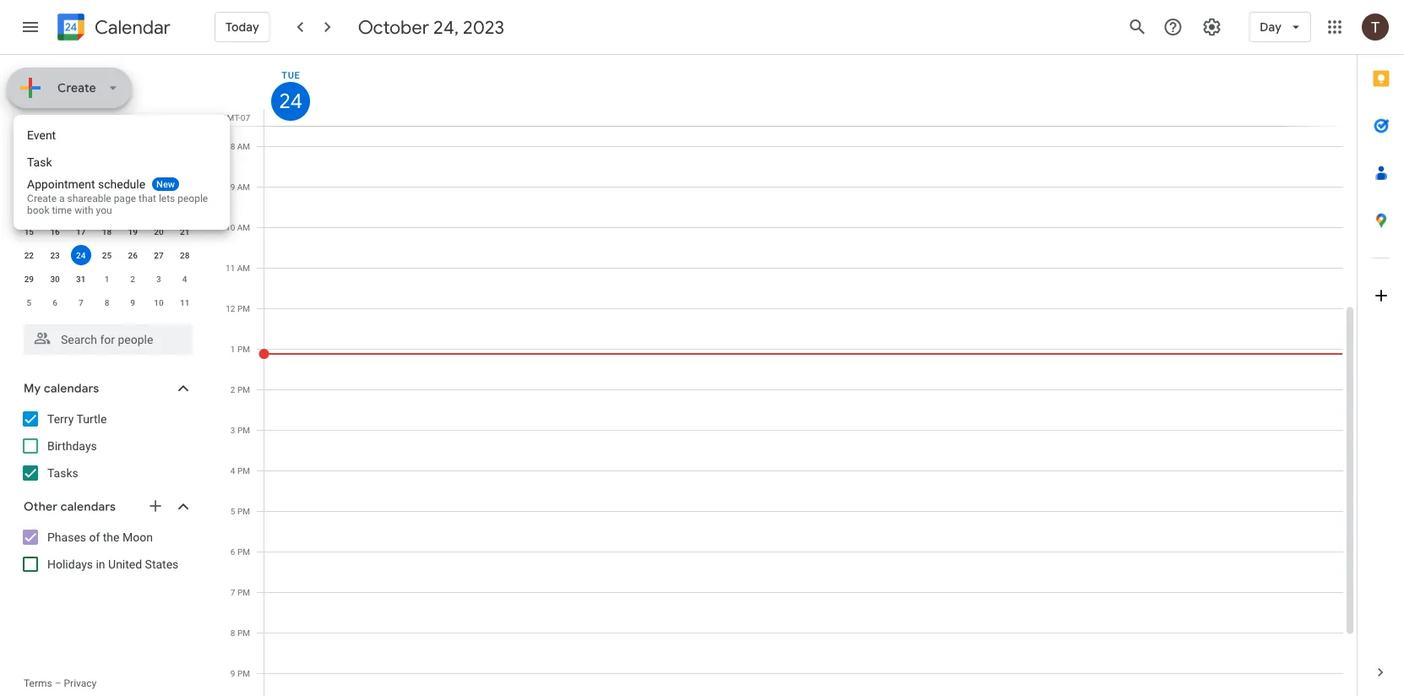 Task type: locate. For each thing, give the bounding box(es) containing it.
24 up 31
[[76, 250, 86, 260]]

07
[[241, 112, 250, 123]]

birthdays
[[47, 439, 97, 453]]

1 horizontal spatial 24
[[278, 88, 301, 115]]

2 am from the top
[[237, 182, 250, 192]]

pm for 6 pm
[[237, 547, 250, 557]]

1 for 1 pm
[[231, 344, 235, 354]]

tue
[[282, 70, 301, 80]]

23
[[50, 250, 60, 260]]

3 inside 24 grid
[[231, 425, 235, 435]]

5 inside 24 grid
[[231, 506, 235, 516]]

1 vertical spatial 1
[[105, 274, 109, 284]]

1 vertical spatial 3
[[156, 274, 161, 284]]

9 down november 2 element
[[130, 298, 135, 308]]

2 horizontal spatial 6
[[231, 547, 235, 557]]

2 vertical spatial 6
[[231, 547, 235, 557]]

7 up 8 pm on the bottom
[[231, 587, 235, 598]]

2 for 2 pm
[[231, 385, 235, 395]]

am for 9 am
[[237, 182, 250, 192]]

0 vertical spatial 3
[[79, 179, 83, 189]]

calendars up the terry turtle
[[44, 381, 99, 396]]

1 horizontal spatial 6
[[156, 179, 161, 189]]

1 vertical spatial 6
[[53, 298, 57, 308]]

october 24, 2023
[[358, 15, 505, 39]]

7 up people
[[182, 179, 187, 189]]

0 horizontal spatial 11
[[102, 203, 112, 213]]

1 vertical spatial 24
[[76, 250, 86, 260]]

6 for november 6 "element"
[[53, 298, 57, 308]]

10 for november 10 element
[[154, 298, 164, 308]]

24 down tue
[[278, 88, 301, 115]]

7 inside 'element'
[[79, 298, 83, 308]]

None search field
[[0, 318, 210, 355]]

holidays
[[47, 557, 93, 571]]

11 inside 24 grid
[[226, 263, 235, 273]]

row containing 22
[[16, 243, 198, 267]]

1 vertical spatial october
[[24, 128, 72, 143]]

7 pm from the top
[[237, 547, 250, 557]]

7 row from the top
[[16, 291, 198, 314]]

12 for 12 pm
[[226, 303, 235, 314]]

0 horizontal spatial 4
[[105, 179, 109, 189]]

12
[[128, 203, 138, 213], [226, 303, 235, 314]]

7 inside 24 grid
[[231, 587, 235, 598]]

pm down 3 pm
[[237, 466, 250, 476]]

1 horizontal spatial create
[[57, 80, 96, 96]]

1 vertical spatial 12
[[226, 303, 235, 314]]

23 element
[[45, 245, 65, 265]]

1 am from the top
[[237, 141, 250, 151]]

8 pm from the top
[[237, 587, 250, 598]]

1 inside 24 grid
[[231, 344, 235, 354]]

6 pm from the top
[[237, 506, 250, 516]]

phases of the moon
[[47, 530, 153, 544]]

2 pm from the top
[[237, 344, 250, 354]]

10 right time
[[76, 203, 86, 213]]

5 row from the top
[[16, 243, 198, 267]]

6 inside 24 grid
[[231, 547, 235, 557]]

8 up 15 element
[[27, 203, 31, 213]]

18
[[102, 227, 112, 237]]

am for 10 am
[[237, 222, 250, 232]]

8 down gmt-
[[230, 141, 235, 151]]

november 3 element
[[149, 269, 169, 289]]

2 horizontal spatial 2
[[231, 385, 235, 395]]

calendars
[[44, 381, 99, 396], [61, 500, 116, 515]]

of
[[89, 530, 100, 544]]

0 horizontal spatial 2023
[[75, 128, 103, 143]]

2 up 3 pm
[[231, 385, 235, 395]]

10 for 10 element
[[76, 203, 86, 213]]

am for 8 am
[[237, 141, 250, 151]]

0 vertical spatial calendars
[[44, 381, 99, 396]]

12 pm
[[226, 303, 250, 314]]

1 horizontal spatial 10
[[154, 298, 164, 308]]

pm down the 6 pm
[[237, 587, 250, 598]]

2 vertical spatial 1
[[231, 344, 235, 354]]

10 inside 24 grid
[[226, 222, 235, 232]]

4 inside grid
[[231, 466, 235, 476]]

today
[[226, 19, 259, 35]]

12 inside 24 grid
[[226, 303, 235, 314]]

a
[[59, 193, 65, 205]]

main drawer image
[[20, 17, 41, 37]]

11 down the 'november 4' element
[[180, 298, 190, 308]]

am for 11 am
[[237, 263, 250, 273]]

29 element
[[19, 269, 39, 289]]

6 inside "element"
[[53, 298, 57, 308]]

1 horizontal spatial 11
[[180, 298, 190, 308]]

0 vertical spatial 10
[[76, 203, 86, 213]]

1 horizontal spatial october
[[358, 15, 429, 39]]

november 9 element
[[123, 292, 143, 313]]

pm up 9 pm
[[237, 628, 250, 638]]

in
[[96, 557, 105, 571]]

6
[[156, 179, 161, 189], [53, 298, 57, 308], [231, 547, 235, 557]]

24
[[278, 88, 301, 115], [76, 250, 86, 260]]

add other calendars image
[[147, 498, 164, 515]]

4 row from the top
[[16, 220, 198, 243]]

1 down s at the left
[[27, 179, 31, 189]]

11 element
[[97, 198, 117, 218]]

6 up lets
[[156, 179, 161, 189]]

1 vertical spatial 5
[[27, 298, 31, 308]]

17
[[76, 227, 86, 237]]

8 up 9 pm
[[231, 628, 235, 638]]

16 element
[[45, 221, 65, 242]]

12 down 11 am
[[226, 303, 235, 314]]

10 down "november 3" element
[[154, 298, 164, 308]]

7
[[182, 179, 187, 189], [79, 298, 83, 308], [231, 587, 235, 598]]

0 vertical spatial 6
[[156, 179, 161, 189]]

am up "12 pm"
[[237, 263, 250, 273]]

4 for 4 pm
[[231, 466, 235, 476]]

6 down "5 pm"
[[231, 547, 235, 557]]

11 for 11 element on the left top of the page
[[102, 203, 112, 213]]

3 pm
[[231, 425, 250, 435]]

6 row from the top
[[16, 267, 198, 291]]

calendar
[[95, 16, 171, 39]]

10 am
[[226, 222, 250, 232]]

0 horizontal spatial 5
[[27, 298, 31, 308]]

0 horizontal spatial october
[[24, 128, 72, 143]]

2 vertical spatial 3
[[231, 425, 235, 435]]

22 element
[[19, 245, 39, 265]]

0 horizontal spatial 6
[[53, 298, 57, 308]]

1 vertical spatial 4
[[182, 274, 187, 284]]

30 element
[[45, 269, 65, 289]]

turtle
[[77, 412, 107, 426]]

0 vertical spatial 11
[[102, 203, 112, 213]]

2 vertical spatial 10
[[154, 298, 164, 308]]

am down 8 am
[[237, 182, 250, 192]]

pm down 8 pm on the bottom
[[237, 669, 250, 679]]

2023 right the 24, at the left top of the page
[[463, 15, 505, 39]]

create left a
[[27, 193, 57, 205]]

november 5 element
[[19, 292, 39, 313]]

8
[[230, 141, 235, 151], [27, 203, 31, 213], [105, 298, 109, 308], [231, 628, 235, 638]]

2 vertical spatial 11
[[180, 298, 190, 308]]

3 am from the top
[[237, 222, 250, 232]]

1 pm from the top
[[237, 303, 250, 314]]

7 for 7 pm
[[231, 587, 235, 598]]

5 pm from the top
[[237, 466, 250, 476]]

other calendars list
[[3, 524, 210, 578]]

am down 9 am
[[237, 222, 250, 232]]

1 vertical spatial calendars
[[61, 500, 116, 515]]

15 element
[[19, 221, 39, 242]]

3 down 2 pm on the left bottom
[[231, 425, 235, 435]]

7 down 31 element
[[79, 298, 83, 308]]

0 horizontal spatial 2
[[53, 179, 57, 189]]

0 horizontal spatial 12
[[128, 203, 138, 213]]

pm up 7 pm at the bottom left of page
[[237, 547, 250, 557]]

2 row from the top
[[16, 172, 198, 196]]

0 vertical spatial 12
[[128, 203, 138, 213]]

calendars up of
[[61, 500, 116, 515]]

october left the 24, at the left top of the page
[[358, 15, 429, 39]]

0 vertical spatial october
[[358, 15, 429, 39]]

0 horizontal spatial 3
[[79, 179, 83, 189]]

3 row from the top
[[16, 196, 198, 220]]

gmt-
[[221, 112, 241, 123]]

4
[[105, 179, 109, 189], [182, 274, 187, 284], [231, 466, 235, 476]]

26
[[128, 250, 138, 260]]

8 for 8 pm
[[231, 628, 235, 638]]

create inside popup button
[[57, 80, 96, 96]]

appointment
[[27, 177, 95, 191]]

3 up november 10 element
[[156, 274, 161, 284]]

row
[[16, 149, 198, 172], [16, 172, 198, 196], [16, 196, 198, 220], [16, 220, 198, 243], [16, 243, 198, 267], [16, 267, 198, 291], [16, 291, 198, 314]]

3 for "november 3" element
[[156, 274, 161, 284]]

1 horizontal spatial 12
[[226, 303, 235, 314]]

1 row from the top
[[16, 149, 198, 172]]

5 up the 6 pm
[[231, 506, 235, 516]]

0 vertical spatial 4
[[105, 179, 109, 189]]

0 horizontal spatial 7
[[79, 298, 83, 308]]

calendars for my calendars
[[44, 381, 99, 396]]

3 up shareable
[[79, 179, 83, 189]]

0 vertical spatial 24
[[278, 88, 301, 115]]

0 horizontal spatial create
[[27, 193, 57, 205]]

7 for the november 7 'element' at the top of the page
[[79, 298, 83, 308]]

pm
[[237, 303, 250, 314], [237, 344, 250, 354], [237, 385, 250, 395], [237, 425, 250, 435], [237, 466, 250, 476], [237, 506, 250, 516], [237, 547, 250, 557], [237, 587, 250, 598], [237, 628, 250, 638], [237, 669, 250, 679]]

14
[[180, 203, 190, 213]]

2 horizontal spatial 11
[[226, 263, 235, 273]]

october up the m
[[24, 128, 72, 143]]

pm up 1 pm
[[237, 303, 250, 314]]

tab list
[[1358, 55, 1405, 649]]

9 up 10 am
[[230, 182, 235, 192]]

2 horizontal spatial 1
[[231, 344, 235, 354]]

2 horizontal spatial 3
[[231, 425, 235, 435]]

2 vertical spatial 4
[[231, 466, 235, 476]]

2023 right event
[[75, 128, 103, 143]]

1 down '25' element
[[105, 274, 109, 284]]

13
[[154, 203, 164, 213]]

0 horizontal spatial 24
[[76, 250, 86, 260]]

1 horizontal spatial 5
[[130, 179, 135, 189]]

create up october 2023
[[57, 80, 96, 96]]

0 vertical spatial create
[[57, 80, 96, 96]]

9 am
[[230, 182, 250, 192]]

2 horizontal spatial 4
[[231, 466, 235, 476]]

1 vertical spatial 7
[[79, 298, 83, 308]]

0 horizontal spatial 1
[[27, 179, 31, 189]]

with
[[75, 205, 93, 216]]

1 vertical spatial 11
[[226, 263, 235, 273]]

10 up 11 am
[[226, 222, 235, 232]]

1 horizontal spatial 4
[[182, 274, 187, 284]]

1 vertical spatial 10
[[226, 222, 235, 232]]

3 pm from the top
[[237, 385, 250, 395]]

4 down 3 pm
[[231, 466, 235, 476]]

0 vertical spatial 2023
[[463, 15, 505, 39]]

pm down 4 pm
[[237, 506, 250, 516]]

4 down 28 element at top
[[182, 274, 187, 284]]

2 vertical spatial 2
[[231, 385, 235, 395]]

day button
[[1250, 7, 1312, 47]]

1
[[27, 179, 31, 189], [105, 274, 109, 284], [231, 344, 235, 354]]

24 cell
[[68, 243, 94, 267]]

4 pm from the top
[[237, 425, 250, 435]]

privacy link
[[64, 678, 97, 690]]

november 7 element
[[71, 292, 91, 313]]

shareable
[[67, 193, 111, 205]]

9
[[230, 182, 235, 192], [53, 203, 57, 213], [130, 298, 135, 308], [231, 669, 235, 679]]

november 4 element
[[175, 269, 195, 289]]

1 horizontal spatial 1
[[105, 274, 109, 284]]

terms link
[[24, 678, 52, 690]]

4 am from the top
[[237, 263, 250, 273]]

28 element
[[175, 245, 195, 265]]

1 vertical spatial 2
[[130, 274, 135, 284]]

9 down 8 pm on the bottom
[[231, 669, 235, 679]]

1 inside november 1 element
[[105, 274, 109, 284]]

1 horizontal spatial 3
[[156, 274, 161, 284]]

11 down 10 am
[[226, 263, 235, 273]]

time
[[52, 205, 72, 216]]

24 inside column header
[[278, 88, 301, 115]]

1 down "12 pm"
[[231, 344, 235, 354]]

5 down 29 element
[[27, 298, 31, 308]]

4 up shareable
[[105, 179, 109, 189]]

pm down 2 pm on the left bottom
[[237, 425, 250, 435]]

2 horizontal spatial 7
[[231, 587, 235, 598]]

other
[[24, 500, 58, 515]]

pm up 3 pm
[[237, 385, 250, 395]]

2
[[53, 179, 57, 189], [130, 274, 135, 284], [231, 385, 235, 395]]

3 for 3 pm
[[231, 425, 235, 435]]

november 11 element
[[175, 292, 195, 313]]

2 up november 9 element
[[130, 274, 135, 284]]

8 down november 1 element
[[105, 298, 109, 308]]

1 horizontal spatial 7
[[182, 179, 187, 189]]

am
[[237, 141, 250, 151], [237, 182, 250, 192], [237, 222, 250, 232], [237, 263, 250, 273]]

row containing 8
[[16, 196, 198, 220]]

row group
[[16, 172, 198, 314]]

that
[[138, 193, 156, 205]]

2 vertical spatial 5
[[231, 506, 235, 516]]

1 vertical spatial create
[[27, 193, 57, 205]]

6 down 30 'element'
[[53, 298, 57, 308]]

create inside create a shareable page that lets people book time with you
[[27, 193, 57, 205]]

29
[[24, 274, 34, 284]]

21
[[180, 227, 190, 237]]

other calendars
[[24, 500, 116, 515]]

5 for 5 pm
[[231, 506, 235, 516]]

2 horizontal spatial 5
[[231, 506, 235, 516]]

25
[[102, 250, 112, 260]]

calendar element
[[54, 10, 171, 47]]

12 inside 12 element
[[128, 203, 138, 213]]

2 down the m
[[53, 179, 57, 189]]

task
[[27, 155, 52, 169]]

1 horizontal spatial 2
[[130, 274, 135, 284]]

13 element
[[149, 198, 169, 218]]

am down '07'
[[237, 141, 250, 151]]

pm for 7 pm
[[237, 587, 250, 598]]

2 horizontal spatial 10
[[226, 222, 235, 232]]

10 pm from the top
[[237, 669, 250, 679]]

november 8 element
[[97, 292, 117, 313]]

11 left page
[[102, 203, 112, 213]]

pm up 2 pm on the left bottom
[[237, 344, 250, 354]]

page
[[114, 193, 136, 205]]

12 left "that"
[[128, 203, 138, 213]]

9 pm from the top
[[237, 628, 250, 638]]

2023
[[463, 15, 505, 39], [75, 128, 103, 143]]

3
[[79, 179, 83, 189], [156, 274, 161, 284], [231, 425, 235, 435]]

5 up page
[[130, 179, 135, 189]]

row containing 5
[[16, 291, 198, 314]]

2 vertical spatial 7
[[231, 587, 235, 598]]

20 element
[[149, 221, 169, 242]]

0 vertical spatial 2
[[53, 179, 57, 189]]

11 inside 'element'
[[180, 298, 190, 308]]

10
[[76, 203, 86, 213], [226, 222, 235, 232], [154, 298, 164, 308]]

0 horizontal spatial 10
[[76, 203, 86, 213]]

day
[[1261, 19, 1282, 35]]

0 vertical spatial 7
[[182, 179, 187, 189]]



Task type: describe. For each thing, give the bounding box(es) containing it.
9 pm
[[231, 669, 250, 679]]

new
[[156, 179, 175, 189]]

1 horizontal spatial 2023
[[463, 15, 505, 39]]

pm for 1 pm
[[237, 344, 250, 354]]

appointment schedule
[[27, 177, 145, 191]]

18 element
[[97, 221, 117, 242]]

pm for 2 pm
[[237, 385, 250, 395]]

terms
[[24, 678, 52, 690]]

10 for 10 am
[[226, 222, 235, 232]]

october for october 24, 2023
[[358, 15, 429, 39]]

row group containing 1
[[16, 172, 198, 314]]

my calendars
[[24, 381, 99, 396]]

calendar heading
[[91, 16, 171, 39]]

schedule
[[98, 177, 145, 191]]

create for create
[[57, 80, 96, 96]]

26 element
[[123, 245, 143, 265]]

4 for the 'november 4' element
[[182, 274, 187, 284]]

row containing s
[[16, 149, 198, 172]]

16
[[50, 227, 60, 237]]

0 vertical spatial 5
[[130, 179, 135, 189]]

terms – privacy
[[24, 678, 97, 690]]

27 element
[[149, 245, 169, 265]]

12 for 12
[[128, 203, 138, 213]]

0 vertical spatial 1
[[27, 179, 31, 189]]

5 pm
[[231, 506, 250, 516]]

7 pm
[[231, 587, 250, 598]]

24 column header
[[264, 55, 1344, 126]]

event
[[27, 128, 56, 142]]

terry turtle
[[47, 412, 107, 426]]

s
[[26, 156, 32, 166]]

8 for 8 am
[[230, 141, 235, 151]]

22
[[24, 250, 34, 260]]

6 pm
[[231, 547, 250, 557]]

the
[[103, 530, 120, 544]]

privacy
[[64, 678, 97, 690]]

9 left a
[[53, 203, 57, 213]]

24, today element
[[71, 245, 91, 265]]

25 element
[[97, 245, 117, 265]]

15
[[24, 227, 34, 237]]

my calendars list
[[3, 406, 210, 487]]

6 for 6 pm
[[231, 547, 235, 557]]

8 for the november 8 element
[[105, 298, 109, 308]]

other calendars button
[[3, 494, 210, 521]]

21 element
[[175, 221, 195, 242]]

my
[[24, 381, 41, 396]]

Search for people text field
[[34, 325, 183, 355]]

30
[[50, 274, 60, 284]]

november 2 element
[[123, 269, 143, 289]]

24 inside 24, today element
[[76, 250, 86, 260]]

create button
[[7, 68, 132, 108]]

pm for 9 pm
[[237, 669, 250, 679]]

states
[[145, 557, 179, 571]]

create for create a shareable page that lets people book time with you
[[27, 193, 57, 205]]

november 1 element
[[97, 269, 117, 289]]

24 grid
[[216, 55, 1358, 697]]

my calendars button
[[3, 375, 210, 402]]

1 pm
[[231, 344, 250, 354]]

people
[[178, 193, 208, 205]]

24,
[[434, 15, 459, 39]]

1 vertical spatial 2023
[[75, 128, 103, 143]]

moon
[[123, 530, 153, 544]]

october 2023 grid
[[16, 149, 198, 314]]

calendars for other calendars
[[61, 500, 116, 515]]

november 6 element
[[45, 292, 65, 313]]

november 10 element
[[149, 292, 169, 313]]

9 for 9 pm
[[231, 669, 235, 679]]

11 for 11 am
[[226, 263, 235, 273]]

14 element
[[175, 198, 195, 218]]

terry
[[47, 412, 74, 426]]

phases
[[47, 530, 86, 544]]

28
[[180, 250, 190, 260]]

tuesday, october 24, today element
[[271, 82, 310, 121]]

2 pm
[[231, 385, 250, 395]]

pm for 4 pm
[[237, 466, 250, 476]]

5 for november 5 element in the top of the page
[[27, 298, 31, 308]]

9 for november 9 element
[[130, 298, 135, 308]]

–
[[55, 678, 61, 690]]

27
[[154, 250, 164, 260]]

tasks
[[47, 466, 78, 480]]

book
[[27, 205, 49, 216]]

lets
[[159, 193, 175, 205]]

holidays in united states
[[47, 557, 179, 571]]

tue 24
[[278, 70, 301, 115]]

gmt-07
[[221, 112, 250, 123]]

you
[[96, 205, 112, 216]]

8 am
[[230, 141, 250, 151]]

pm for 5 pm
[[237, 506, 250, 516]]

m
[[51, 156, 59, 166]]

20
[[154, 227, 164, 237]]

19
[[128, 227, 138, 237]]

11 am
[[226, 263, 250, 273]]

settings menu image
[[1202, 17, 1223, 37]]

17 element
[[71, 221, 91, 242]]

row containing 15
[[16, 220, 198, 243]]

pm for 12 pm
[[237, 303, 250, 314]]

31
[[76, 274, 86, 284]]

row containing 1
[[16, 172, 198, 196]]

4 pm
[[231, 466, 250, 476]]

19 element
[[123, 221, 143, 242]]

october 2023
[[24, 128, 103, 143]]

9 for 9 am
[[230, 182, 235, 192]]

1 for november 1 element
[[105, 274, 109, 284]]

united
[[108, 557, 142, 571]]

31 element
[[71, 269, 91, 289]]

8 pm
[[231, 628, 250, 638]]

today button
[[215, 7, 270, 47]]

create a shareable page that lets people book time with you
[[27, 193, 208, 216]]

2 for november 2 element
[[130, 274, 135, 284]]

11 for november 11 'element'
[[180, 298, 190, 308]]

row containing 29
[[16, 267, 198, 291]]

october for october 2023
[[24, 128, 72, 143]]

pm for 8 pm
[[237, 628, 250, 638]]

12 element
[[123, 198, 143, 218]]

pm for 3 pm
[[237, 425, 250, 435]]

10 element
[[71, 198, 91, 218]]



Task type: vqa. For each thing, say whether or not it's contained in the screenshot.
10 for 10 AM
yes



